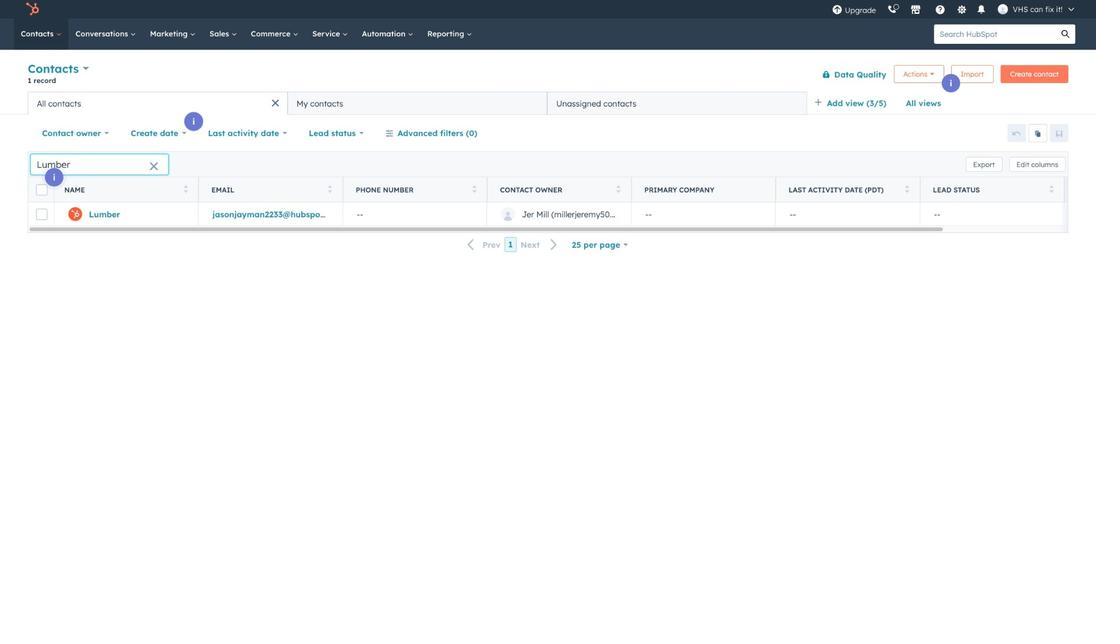 Task type: describe. For each thing, give the bounding box(es) containing it.
clear input image
[[149, 163, 159, 172]]

6 press to sort. element from the left
[[1050, 185, 1054, 195]]

press to sort. image for 1st press to sort. element from the left
[[184, 185, 188, 193]]

press to sort. image for 2nd press to sort. element from left
[[328, 185, 332, 193]]

4 press to sort. element from the left
[[617, 185, 621, 195]]

1 press to sort. image from the left
[[472, 185, 477, 193]]

Search name, phone, email addresses, or company search field
[[30, 154, 168, 175]]



Task type: locate. For each thing, give the bounding box(es) containing it.
jacob simon image
[[998, 4, 1008, 14]]

3 press to sort. image from the left
[[905, 185, 910, 193]]

press to sort. element
[[184, 185, 188, 195], [328, 185, 332, 195], [472, 185, 477, 195], [617, 185, 621, 195], [905, 185, 910, 195], [1050, 185, 1054, 195]]

2 press to sort. element from the left
[[328, 185, 332, 195]]

1 press to sort. image from the left
[[184, 185, 188, 193]]

press to sort. image
[[184, 185, 188, 193], [328, 185, 332, 193], [905, 185, 910, 193], [1050, 185, 1054, 193]]

2 press to sort. image from the left
[[617, 185, 621, 193]]

banner
[[28, 59, 1069, 92]]

pagination navigation
[[461, 237, 565, 253]]

menu
[[827, 0, 1083, 18]]

3 press to sort. element from the left
[[472, 185, 477, 195]]

Search HubSpot search field
[[934, 24, 1056, 44]]

4 press to sort. image from the left
[[1050, 185, 1054, 193]]

1 horizontal spatial press to sort. image
[[617, 185, 621, 193]]

column header
[[631, 177, 776, 203]]

press to sort. image for 6th press to sort. element from the left
[[1050, 185, 1054, 193]]

press to sort. image
[[472, 185, 477, 193], [617, 185, 621, 193]]

press to sort. image for fifth press to sort. element
[[905, 185, 910, 193]]

1 press to sort. element from the left
[[184, 185, 188, 195]]

2 press to sort. image from the left
[[328, 185, 332, 193]]

5 press to sort. element from the left
[[905, 185, 910, 195]]

0 horizontal spatial press to sort. image
[[472, 185, 477, 193]]

marketplaces image
[[911, 5, 921, 16]]



Task type: vqa. For each thing, say whether or not it's contained in the screenshot.
third Press to sort. image from the right
yes



